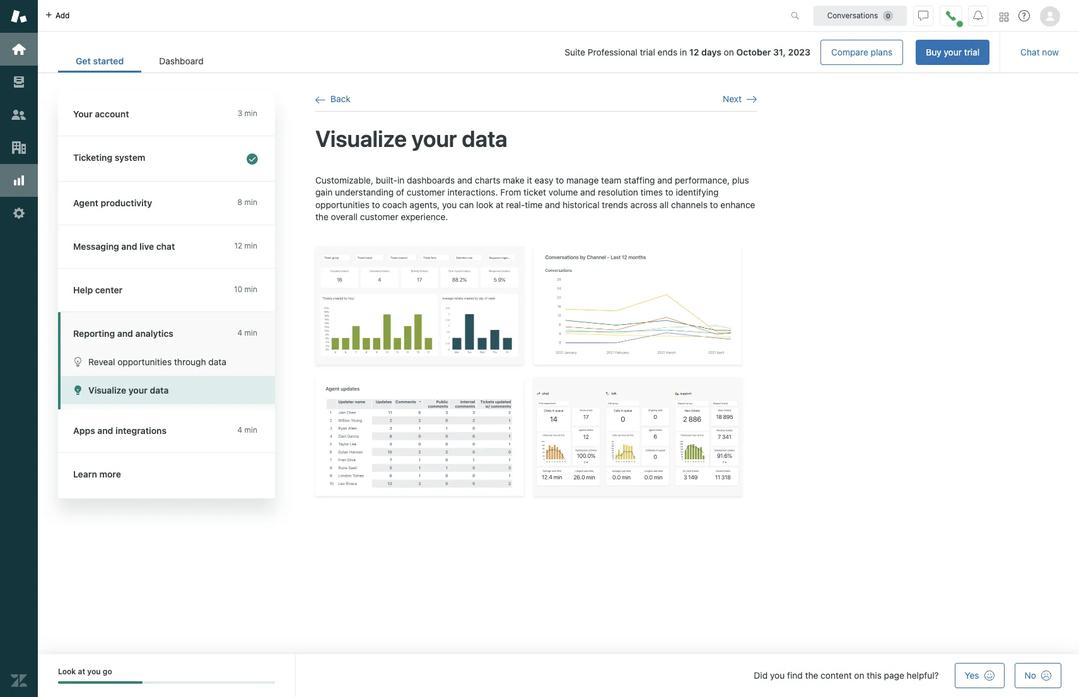 Task type: describe. For each thing, give the bounding box(es) containing it.
team
[[601, 175, 622, 185]]

enhance
[[721, 199, 756, 210]]

manage
[[567, 175, 599, 185]]

visualize your data inside content-title region
[[316, 125, 508, 152]]

trial for professional
[[640, 47, 656, 57]]

conversations
[[828, 10, 879, 20]]

analytics
[[135, 328, 174, 339]]

agent
[[73, 198, 98, 208]]

did you find the content on this page helpful?
[[754, 670, 939, 681]]

dashboards
[[407, 175, 455, 185]]

your
[[73, 109, 93, 119]]

visualize your data button
[[61, 376, 275, 404]]

compare plans
[[832, 47, 893, 57]]

easy
[[535, 175, 554, 185]]

productivity
[[101, 198, 152, 208]]

dashboard
[[159, 56, 204, 66]]

this
[[867, 670, 882, 681]]

historical
[[563, 199, 600, 210]]

1 horizontal spatial in
[[680, 47, 687, 57]]

october
[[737, 47, 771, 57]]

at inside footer
[[78, 667, 85, 676]]

0 vertical spatial on
[[724, 47, 734, 57]]

messaging
[[73, 241, 119, 252]]

31,
[[774, 47, 786, 57]]

to up volume
[[556, 175, 564, 185]]

to up all
[[666, 187, 674, 198]]

help center
[[73, 285, 123, 295]]

performance,
[[675, 175, 730, 185]]

trial for your
[[965, 47, 980, 57]]

helpful?
[[907, 670, 939, 681]]

chat now
[[1021, 47, 1060, 57]]

get started
[[76, 56, 124, 66]]

buy your trial
[[926, 47, 980, 57]]

can
[[459, 199, 474, 210]]

integrations
[[116, 425, 167, 436]]

live
[[140, 241, 154, 252]]

team performance charts help you understand agent performance and identify opportunities for coaching your team. image
[[316, 377, 524, 496]]

reveal opportunities through data button
[[61, 348, 275, 376]]

no
[[1025, 670, 1037, 681]]

suite
[[565, 47, 586, 57]]

resolution
[[598, 187, 639, 198]]

min for messaging and live chat
[[245, 241, 257, 251]]

October 31, 2023 text field
[[737, 47, 811, 57]]

next
[[723, 93, 742, 104]]

customizable, built-in dashboards and charts make it easy to manage team staffing and performance, plus gain understanding of customer interactions. from ticket volume and resolution times to identifying opportunities to coach agents, you can look at real-time and historical trends across all channels to enhance the overall customer experience.
[[316, 175, 756, 222]]

interactions.
[[448, 187, 498, 198]]

volume
[[549, 187, 578, 198]]

you inside customizable, built-in dashboards and charts make it easy to manage team staffing and performance, plus gain understanding of customer interactions. from ticket volume and resolution times to identifying opportunities to coach agents, you can look at real-time and historical trends across all channels to enhance the overall customer experience.
[[442, 199, 457, 210]]

yes
[[965, 670, 980, 681]]

overall
[[331, 212, 358, 222]]

organizations image
[[11, 139, 27, 156]]

customers image
[[11, 107, 27, 123]]

all
[[660, 199, 669, 210]]

reporting and analytics heading
[[58, 312, 275, 348]]

support dashboard gives key insights about your ticket volumes, busiest times, and how efficiently agents solve them. image
[[316, 246, 524, 365]]

8
[[238, 198, 242, 207]]

yes button
[[955, 663, 1005, 688]]

admin image
[[11, 205, 27, 221]]

look
[[476, 199, 494, 210]]

now
[[1043, 47, 1060, 57]]

1 vertical spatial 12
[[234, 241, 242, 251]]

channels
[[671, 199, 708, 210]]

ticketing
[[73, 152, 112, 163]]

add
[[56, 10, 70, 20]]

2 horizontal spatial you
[[770, 670, 785, 681]]

visualize inside button
[[88, 385, 126, 396]]

12 inside section
[[690, 47, 699, 57]]

conversations button
[[814, 5, 907, 26]]

zendesk support image
[[11, 8, 27, 25]]

to down understanding
[[372, 199, 380, 210]]

and up interactions.
[[457, 175, 473, 185]]

visualize your data inside visualize your data button
[[88, 385, 169, 396]]

and inside heading
[[117, 328, 133, 339]]

0 horizontal spatial customer
[[360, 212, 399, 222]]

8 min
[[238, 198, 257, 207]]

of
[[396, 187, 405, 198]]

10
[[234, 285, 242, 294]]

coach
[[383, 199, 407, 210]]

your account
[[73, 109, 129, 119]]

plans
[[871, 47, 893, 57]]

ticketing system button
[[58, 136, 273, 181]]

and left live
[[121, 241, 137, 252]]

find
[[788, 670, 803, 681]]

chat
[[1021, 47, 1040, 57]]

more
[[99, 469, 121, 480]]

4 for apps and integrations
[[238, 425, 242, 435]]

footer containing did you find the content on this page helpful?
[[38, 654, 1080, 697]]

reporting
[[73, 328, 115, 339]]

and right "apps"
[[97, 425, 113, 436]]

chat now button
[[1011, 40, 1070, 65]]

page
[[884, 670, 905, 681]]

content-title region
[[316, 125, 757, 154]]

data inside content-title region
[[462, 125, 508, 152]]

to down identifying
[[710, 199, 719, 210]]

plus
[[733, 175, 750, 185]]

10 min
[[234, 285, 257, 294]]

min for reporting and analytics
[[245, 328, 257, 338]]

ticketing system
[[73, 152, 145, 163]]

zendesk image
[[11, 673, 27, 689]]

get
[[76, 56, 91, 66]]

started
[[93, 56, 124, 66]]

add button
[[38, 0, 77, 31]]

back
[[331, 93, 351, 104]]

at inside customizable, built-in dashboards and charts make it easy to manage team staffing and performance, plus gain understanding of customer interactions. from ticket volume and resolution times to identifying opportunities to coach agents, you can look at real-time and historical trends across all channels to enhance the overall customer experience.
[[496, 199, 504, 210]]

buy your trial button
[[916, 40, 990, 65]]

3 min
[[238, 109, 257, 118]]

get started image
[[11, 41, 27, 57]]

dashboard tab
[[142, 49, 221, 73]]

1 horizontal spatial customer
[[407, 187, 445, 198]]

gain
[[316, 187, 333, 198]]

customizable, built-in dashboards and charts make it easy to manage team staffing and performance, plus gain understanding of customer interactions. from ticket volume and resolution times to identifying opportunities to coach agents, you can look at real-time and historical trends across all channels to enhance the overall customer experience. region
[[316, 174, 757, 511]]

learn more button
[[58, 453, 273, 496]]



Task type: locate. For each thing, give the bounding box(es) containing it.
look
[[58, 667, 76, 676]]

next button
[[723, 93, 757, 105]]

did
[[754, 670, 768, 681]]

2 horizontal spatial your
[[944, 47, 962, 57]]

2 min from the top
[[245, 198, 257, 207]]

1 vertical spatial visualize
[[88, 385, 126, 396]]

help
[[73, 285, 93, 295]]

opportunities inside customizable, built-in dashboards and charts make it easy to manage team staffing and performance, plus gain understanding of customer interactions. from ticket volume and resolution times to identifying opportunities to coach agents, you can look at real-time and historical trends across all channels to enhance the overall customer experience.
[[316, 199, 370, 210]]

1 horizontal spatial trial
[[965, 47, 980, 57]]

the right find
[[806, 670, 819, 681]]

1 horizontal spatial you
[[442, 199, 457, 210]]

learn more
[[73, 469, 121, 480]]

identifying
[[676, 187, 719, 198]]

at right "look"
[[78, 667, 85, 676]]

omnichannel reporting charts let you see all the tickets created across each channel so you can understand how customers reach you. image
[[534, 246, 742, 365]]

the inside footer
[[806, 670, 819, 681]]

min for help center
[[245, 285, 257, 294]]

6 min from the top
[[245, 425, 257, 435]]

progress-bar progress bar
[[58, 682, 275, 684]]

1 vertical spatial in
[[398, 175, 405, 185]]

data inside button
[[150, 385, 169, 396]]

customizable,
[[316, 175, 374, 185]]

reporting and analytics
[[73, 328, 174, 339]]

1 horizontal spatial visualize your data
[[316, 125, 508, 152]]

your up dashboards
[[412, 125, 457, 152]]

1 horizontal spatial at
[[496, 199, 504, 210]]

views image
[[11, 74, 27, 90]]

in inside customizable, built-in dashboards and charts make it easy to manage team staffing and performance, plus gain understanding of customer interactions. from ticket volume and resolution times to identifying opportunities to coach agents, you can look at real-time and historical trends across all channels to enhance the overall customer experience.
[[398, 175, 405, 185]]

0 horizontal spatial on
[[724, 47, 734, 57]]

12 min
[[234, 241, 257, 251]]

trial left ends
[[640, 47, 656, 57]]

reveal
[[88, 357, 115, 367]]

live team dashboard gives real-time visibility across all your channels and helps you balance staffing in the moment. image
[[534, 377, 742, 496]]

and down volume
[[545, 199, 560, 210]]

data right through
[[208, 357, 226, 367]]

professional
[[588, 47, 638, 57]]

data inside button
[[208, 357, 226, 367]]

center
[[95, 285, 123, 295]]

system
[[115, 152, 145, 163]]

0 horizontal spatial in
[[398, 175, 405, 185]]

chat
[[156, 241, 175, 252]]

4 min for integrations
[[238, 425, 257, 435]]

1 vertical spatial the
[[806, 670, 819, 681]]

compare
[[832, 47, 869, 57]]

0 horizontal spatial your
[[129, 385, 148, 396]]

charts
[[475, 175, 501, 185]]

0 vertical spatial 4 min
[[238, 328, 257, 338]]

tab list containing get started
[[58, 49, 221, 73]]

agents,
[[410, 199, 440, 210]]

apps
[[73, 425, 95, 436]]

get help image
[[1019, 10, 1030, 21]]

at right look at the top left
[[496, 199, 504, 210]]

your inside "button"
[[944, 47, 962, 57]]

button displays agent's chat status as invisible. image
[[919, 10, 929, 21]]

2 trial from the left
[[965, 47, 980, 57]]

1 4 from the top
[[238, 328, 242, 338]]

4 min for analytics
[[238, 328, 257, 338]]

4 for reporting and analytics
[[238, 328, 242, 338]]

trends
[[602, 199, 628, 210]]

compare plans button
[[821, 40, 904, 65]]

times
[[641, 187, 663, 198]]

you right did
[[770, 670, 785, 681]]

understanding
[[335, 187, 394, 198]]

reveal opportunities through data
[[88, 357, 226, 367]]

to
[[556, 175, 564, 185], [666, 187, 674, 198], [372, 199, 380, 210], [710, 199, 719, 210]]

trial inside buy your trial "button"
[[965, 47, 980, 57]]

at
[[496, 199, 504, 210], [78, 667, 85, 676]]

through
[[174, 357, 206, 367]]

the inside customizable, built-in dashboards and charts make it easy to manage team staffing and performance, plus gain understanding of customer interactions. from ticket volume and resolution times to identifying opportunities to coach agents, you can look at real-time and historical trends across all channels to enhance the overall customer experience.
[[316, 212, 329, 222]]

ends
[[658, 47, 678, 57]]

5 min from the top
[[245, 328, 257, 338]]

4
[[238, 328, 242, 338], [238, 425, 242, 435]]

days
[[702, 47, 722, 57]]

back button
[[316, 93, 351, 105]]

1 horizontal spatial opportunities
[[316, 199, 370, 210]]

1 4 min from the top
[[238, 328, 257, 338]]

and up the times
[[658, 175, 673, 185]]

and left analytics
[[117, 328, 133, 339]]

0 horizontal spatial opportunities
[[118, 357, 172, 367]]

your
[[944, 47, 962, 57], [412, 125, 457, 152], [129, 385, 148, 396]]

opportunities down analytics
[[118, 357, 172, 367]]

trial down notifications icon
[[965, 47, 980, 57]]

min inside reporting and analytics heading
[[245, 328, 257, 338]]

go
[[103, 667, 112, 676]]

1 vertical spatial 4
[[238, 425, 242, 435]]

0 horizontal spatial visualize
[[88, 385, 126, 396]]

across
[[631, 199, 658, 210]]

0 vertical spatial at
[[496, 199, 504, 210]]

4 min
[[238, 328, 257, 338], [238, 425, 257, 435]]

1 horizontal spatial on
[[855, 670, 865, 681]]

2 vertical spatial your
[[129, 385, 148, 396]]

0 vertical spatial your
[[944, 47, 962, 57]]

no button
[[1015, 663, 1062, 688]]

and
[[457, 175, 473, 185], [658, 175, 673, 185], [581, 187, 596, 198], [545, 199, 560, 210], [121, 241, 137, 252], [117, 328, 133, 339], [97, 425, 113, 436]]

visualize down reveal
[[88, 385, 126, 396]]

0 vertical spatial opportunities
[[316, 199, 370, 210]]

buy
[[926, 47, 942, 57]]

make
[[503, 175, 525, 185]]

0 horizontal spatial trial
[[640, 47, 656, 57]]

tab list
[[58, 49, 221, 73]]

and down manage
[[581, 187, 596, 198]]

experience.
[[401, 212, 448, 222]]

0 vertical spatial the
[[316, 212, 329, 222]]

real-
[[506, 199, 525, 210]]

3
[[238, 109, 242, 118]]

1 min from the top
[[245, 109, 257, 118]]

12 up 10
[[234, 241, 242, 251]]

0 horizontal spatial 12
[[234, 241, 242, 251]]

the
[[316, 212, 329, 222], [806, 670, 819, 681]]

1 horizontal spatial visualize
[[316, 125, 407, 152]]

visualize up customizable,
[[316, 125, 407, 152]]

1 horizontal spatial 12
[[690, 47, 699, 57]]

opportunities inside button
[[118, 357, 172, 367]]

your for buy your trial "button" on the top
[[944, 47, 962, 57]]

opportunities up overall
[[316, 199, 370, 210]]

look at you go
[[58, 667, 112, 676]]

in up of
[[398, 175, 405, 185]]

customer
[[407, 187, 445, 198], [360, 212, 399, 222]]

built-
[[376, 175, 398, 185]]

section
[[231, 40, 990, 65]]

2 horizontal spatial data
[[462, 125, 508, 152]]

on right days
[[724, 47, 734, 57]]

0 horizontal spatial at
[[78, 667, 85, 676]]

zendesk products image
[[1000, 12, 1009, 21]]

notifications image
[[974, 10, 984, 21]]

learn
[[73, 469, 97, 480]]

0 vertical spatial visualize your data
[[316, 125, 508, 152]]

data down reveal opportunities through data
[[150, 385, 169, 396]]

in right ends
[[680, 47, 687, 57]]

progress bar image
[[58, 682, 142, 684]]

1 horizontal spatial data
[[208, 357, 226, 367]]

0 vertical spatial 4
[[238, 328, 242, 338]]

12
[[690, 47, 699, 57], [234, 241, 242, 251]]

1 vertical spatial opportunities
[[118, 357, 172, 367]]

1 horizontal spatial your
[[412, 125, 457, 152]]

4 inside reporting and analytics heading
[[238, 328, 242, 338]]

visualize your data down reveal
[[88, 385, 169, 396]]

0 vertical spatial data
[[462, 125, 508, 152]]

visualize
[[316, 125, 407, 152], [88, 385, 126, 396]]

min for agent productivity
[[245, 198, 257, 207]]

2023
[[789, 47, 811, 57]]

account
[[95, 109, 129, 119]]

0 vertical spatial 12
[[690, 47, 699, 57]]

you
[[442, 199, 457, 210], [87, 667, 101, 676], [770, 670, 785, 681]]

reporting image
[[11, 172, 27, 189]]

12 left days
[[690, 47, 699, 57]]

your for content-title region
[[412, 125, 457, 152]]

apps and integrations
[[73, 425, 167, 436]]

2 4 min from the top
[[238, 425, 257, 435]]

the left overall
[[316, 212, 329, 222]]

min for apps and integrations
[[245, 425, 257, 435]]

your inside button
[[129, 385, 148, 396]]

2 vertical spatial data
[[150, 385, 169, 396]]

main element
[[0, 0, 38, 697]]

min for your account
[[245, 109, 257, 118]]

1 vertical spatial 4 min
[[238, 425, 257, 435]]

0 horizontal spatial the
[[316, 212, 329, 222]]

1 vertical spatial at
[[78, 667, 85, 676]]

your down reveal opportunities through data
[[129, 385, 148, 396]]

0 vertical spatial in
[[680, 47, 687, 57]]

your inside content-title region
[[412, 125, 457, 152]]

0 horizontal spatial visualize your data
[[88, 385, 169, 396]]

visualize your data up dashboards
[[316, 125, 508, 152]]

1 vertical spatial data
[[208, 357, 226, 367]]

trial
[[640, 47, 656, 57], [965, 47, 980, 57]]

data up charts
[[462, 125, 508, 152]]

1 vertical spatial customer
[[360, 212, 399, 222]]

your right buy
[[944, 47, 962, 57]]

0 horizontal spatial you
[[87, 667, 101, 676]]

you up progress bar image
[[87, 667, 101, 676]]

min
[[245, 109, 257, 118], [245, 198, 257, 207], [245, 241, 257, 251], [245, 285, 257, 294], [245, 328, 257, 338], [245, 425, 257, 435]]

on left 'this'
[[855, 670, 865, 681]]

1 vertical spatial on
[[855, 670, 865, 681]]

1 trial from the left
[[640, 47, 656, 57]]

footer
[[38, 654, 1080, 697]]

section containing suite professional trial ends in
[[231, 40, 990, 65]]

0 vertical spatial customer
[[407, 187, 445, 198]]

suite professional trial ends in 12 days on october 31, 2023
[[565, 47, 811, 57]]

3 min from the top
[[245, 241, 257, 251]]

agent productivity
[[73, 198, 152, 208]]

customer down coach
[[360, 212, 399, 222]]

from
[[501, 187, 521, 198]]

1 vertical spatial visualize your data
[[88, 385, 169, 396]]

visualize inside content-title region
[[316, 125, 407, 152]]

time
[[525, 199, 543, 210]]

0 horizontal spatial data
[[150, 385, 169, 396]]

ticket
[[524, 187, 546, 198]]

1 horizontal spatial the
[[806, 670, 819, 681]]

4 min inside reporting and analytics heading
[[238, 328, 257, 338]]

content
[[821, 670, 852, 681]]

customer up agents,
[[407, 187, 445, 198]]

you left "can"
[[442, 199, 457, 210]]

1 vertical spatial your
[[412, 125, 457, 152]]

0 vertical spatial visualize
[[316, 125, 407, 152]]

4 min from the top
[[245, 285, 257, 294]]

2 4 from the top
[[238, 425, 242, 435]]



Task type: vqa. For each thing, say whether or not it's contained in the screenshot.
Oct 18
no



